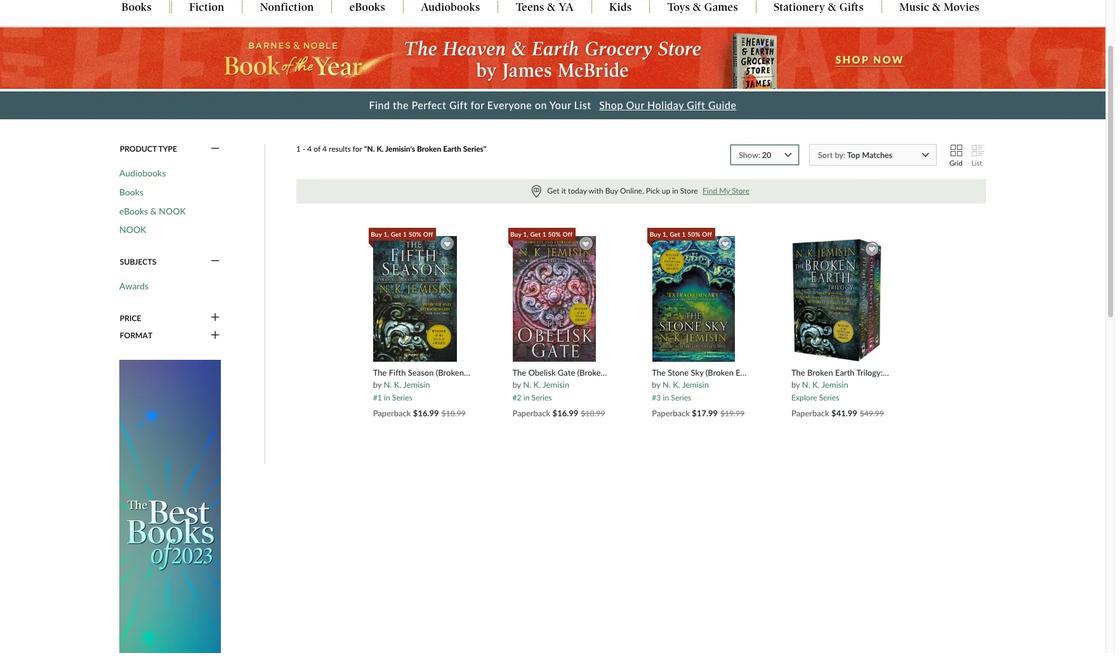 Task type: describe. For each thing, give the bounding box(es) containing it.
(broken for season
[[436, 368, 464, 378]]

get for the obelisk gate (broken earth…
[[530, 230, 541, 238]]

jemisin for gate
[[543, 380, 570, 390]]

list link
[[972, 145, 983, 167]]

teens & ya button
[[499, 1, 591, 15]]

grid link
[[950, 144, 963, 167]]

holiday
[[648, 99, 684, 111]]

0 horizontal spatial nook
[[119, 224, 146, 235]]

#1 in series link
[[373, 390, 413, 403]]

#3
[[652, 393, 661, 403]]

gate
[[558, 368, 575, 378]]

books for books button at the left of the page
[[122, 1, 152, 14]]

get it today with buy online, pick up in store find my store
[[547, 186, 750, 196]]

paperback for stone
[[652, 408, 690, 419]]

fifth
[[389, 368, 406, 378]]

n. for fifth
[[384, 380, 392, 390]]

ya
[[559, 1, 574, 14]]

1 for the fifth season (broken earth…
[[403, 230, 407, 238]]

buy for the fifth season (broken earth…
[[371, 230, 382, 238]]

teens
[[516, 1, 545, 14]]

subjects
[[120, 257, 156, 267]]

audiobooks for audiobooks button in the top of the page
[[421, 1, 480, 14]]

today
[[568, 186, 587, 196]]

title: the stone sky (broken earth series #3) (hugo award winner), author: n. k. jemisin image
[[652, 235, 736, 362]]

series for stone
[[671, 393, 692, 403]]

explore series link
[[792, 390, 840, 403]]

buy 1, get 1 50% off for fifth
[[371, 230, 433, 238]]

n. k. jemisin link for stone
[[663, 380, 709, 390]]

1 for the stone sky (broken earth…
[[682, 230, 686, 238]]

title: the broken earth trilogy: the fifth season, the obelisk gate, the stone sky, author: n. k. jemisin image
[[792, 239, 883, 362]]

(broken for sky
[[706, 368, 734, 378]]

(broken for gate
[[578, 368, 606, 378]]

sky
[[691, 368, 704, 378]]

results
[[329, 144, 351, 154]]

books for the books link
[[119, 187, 143, 197]]

$19.99
[[721, 409, 745, 419]]

region containing get it today with buy online, pick up in store
[[296, 179, 987, 204]]

toys & games button
[[650, 1, 756, 15]]

nook link
[[119, 224, 146, 235]]

format
[[120, 331, 152, 340]]

in right up
[[673, 186, 679, 196]]

explore
[[792, 393, 817, 403]]

price button
[[119, 313, 221, 324]]

online,
[[620, 186, 644, 196]]

1, for obelisk
[[523, 230, 529, 238]]

find my store link
[[698, 186, 751, 196]]

get for the stone sky (broken earth…
[[670, 230, 681, 238]]

old price was $49.99 element
[[860, 409, 884, 419]]

n. k. jemisin link for obelisk
[[523, 380, 570, 390]]

stationery & gifts button
[[757, 1, 882, 15]]

n. for stone
[[663, 380, 671, 390]]

perfect
[[412, 99, 447, 111]]

books button
[[104, 1, 169, 15]]

by for the fifth season (broken earth…
[[373, 380, 382, 390]]

pick
[[646, 186, 660, 196]]

-
[[303, 144, 306, 154]]

music & movies
[[900, 1, 980, 14]]

2 4 from the left
[[323, 144, 327, 154]]

stationery
[[774, 1, 826, 14]]

type
[[158, 144, 177, 154]]

the
[[393, 99, 409, 111]]

1 for the obelisk gate (broken earth…
[[543, 230, 547, 238]]

product type
[[120, 144, 177, 154]]

ebooks & nook link
[[119, 205, 186, 217]]

0 vertical spatial earth
[[443, 144, 461, 154]]

everyone
[[488, 99, 532, 111]]

n. k. jemisin link for broken
[[802, 380, 849, 390]]

matches
[[862, 150, 893, 160]]

toys & games
[[668, 1, 738, 14]]

the fifth season (broken earth… by n. k. jemisin #1 in series paperback $16.99 $18.99
[[373, 368, 492, 419]]

1 store from the left
[[681, 186, 698, 196]]

fiction
[[189, 1, 224, 14]]

1 - 4 of 4 results for "n. k. jemisin's broken earth series"
[[296, 144, 487, 154]]

#1
[[373, 393, 382, 403]]

music & movies button
[[882, 1, 998, 15]]

advertisement region
[[119, 360, 221, 653]]

the obelisk gate (broken earth… link
[[513, 368, 633, 378]]

series inside the broken earth trilogy: the… by n. k. jemisin explore series paperback $41.99 $49.99
[[819, 393, 840, 403]]

"n.
[[364, 144, 375, 154]]

plus image for format
[[211, 330, 220, 341]]

& for gifts
[[828, 1, 837, 14]]

bopis small image
[[532, 186, 541, 198]]

0 horizontal spatial list
[[574, 99, 592, 111]]

it
[[562, 186, 566, 196]]

#2 in series link
[[513, 390, 552, 403]]

the stone sky (broken earth… link
[[652, 368, 762, 378]]

trilogy:
[[857, 368, 883, 378]]

off for sky
[[702, 230, 712, 238]]

stationery & gifts
[[774, 1, 864, 14]]

gifts
[[840, 1, 864, 14]]

product type button
[[119, 143, 221, 155]]

title: the obelisk gate (broken earth series #2) (hugo award winner), author: n. k. jemisin image
[[512, 235, 597, 362]]

top matches link
[[810, 144, 937, 169]]

our
[[626, 99, 645, 111]]

1 vertical spatial for
[[353, 144, 362, 154]]

paperback for obelisk
[[513, 408, 551, 419]]

1 horizontal spatial list
[[972, 159, 983, 167]]

50% for gate
[[548, 230, 561, 238]]

guide
[[709, 99, 737, 111]]

in for the stone sky (broken earth…
[[663, 393, 669, 403]]

the broken earth trilogy: the… by n. k. jemisin explore series paperback $41.99 $49.99
[[792, 368, 905, 419]]

ebooks & nook
[[119, 205, 186, 216]]

by for the broken earth trilogy: the…
[[792, 380, 800, 390]]

broken inside the broken earth trilogy: the… by n. k. jemisin explore series paperback $41.99 $49.99
[[808, 368, 833, 378]]

50% for season
[[409, 230, 422, 238]]

old price was $18.99 element for season
[[442, 409, 466, 419]]

by for the obelisk gate (broken earth…
[[513, 380, 521, 390]]

teens & ya
[[516, 1, 574, 14]]

$18.99 for season
[[442, 409, 466, 419]]

series"
[[463, 144, 487, 154]]

#2
[[513, 393, 522, 403]]

kids
[[610, 1, 632, 14]]

the fifth season (broken earth… link
[[373, 368, 492, 378]]

music
[[900, 1, 930, 14]]

paperback inside the broken earth trilogy: the… by n. k. jemisin explore series paperback $41.99 $49.99
[[792, 408, 830, 419]]

1 gift from the left
[[449, 99, 468, 111]]

k. for the broken earth trilogy: the…
[[813, 380, 820, 390]]

in for the obelisk gate (broken earth…
[[524, 393, 530, 403]]

$16.99 for season
[[413, 408, 439, 419]]

jemisin for season
[[403, 380, 430, 390]]

series for obelisk
[[532, 393, 552, 403]]

title: the fifth season (broken earth series #1) (hugo award winner), author: n. k. jemisin image
[[373, 235, 458, 362]]

& for games
[[693, 1, 702, 14]]

list view active image
[[972, 145, 983, 160]]

price
[[120, 313, 141, 323]]

get for the fifth season (broken earth…
[[391, 230, 402, 238]]



Task type: vqa. For each thing, say whether or not it's contained in the screenshot.
hello!lucky link
no



Task type: locate. For each thing, give the bounding box(es) containing it.
by inside the stone sky (broken earth… by n. k. jemisin #3 in series paperback $17.99 $19.99
[[652, 380, 661, 390]]

0 vertical spatial minus image
[[211, 143, 220, 155]]

1 1, from the left
[[663, 230, 668, 238]]

in right the #2
[[524, 393, 530, 403]]

0 horizontal spatial earth…
[[466, 368, 492, 378]]

n. inside the stone sky (broken earth… by n. k. jemisin #3 in series paperback $17.99 $19.99
[[663, 380, 671, 390]]

1 minus image from the top
[[211, 143, 220, 155]]

1 vertical spatial minus image
[[211, 256, 220, 267]]

1
[[296, 144, 301, 154], [682, 230, 686, 238], [403, 230, 407, 238], [543, 230, 547, 238]]

$16.99 inside 'the obelisk gate (broken earth… by n. k. jemisin #2 in series paperback $16.99 $18.99'
[[553, 408, 579, 419]]

k. up '#2 in series' link
[[534, 380, 541, 390]]

jemisin down season
[[403, 380, 430, 390]]

earth… for the obelisk gate (broken earth…
[[608, 368, 633, 378]]

1 off from the left
[[702, 230, 712, 238]]

n. k. jemisin link down fifth
[[384, 380, 430, 390]]

50% for sky
[[688, 230, 701, 238]]

in inside 'the fifth season (broken earth… by n. k. jemisin #1 in series paperback $16.99 $18.99'
[[384, 393, 390, 403]]

ebooks button
[[332, 1, 403, 15]]

2 (broken from the left
[[578, 368, 606, 378]]

n. k. jemisin link for fifth
[[384, 380, 430, 390]]

1 horizontal spatial $16.99
[[553, 408, 579, 419]]

kids button
[[592, 1, 650, 15]]

0 horizontal spatial ebooks
[[119, 205, 148, 216]]

by up "explore"
[[792, 380, 800, 390]]

4 paperback from the left
[[792, 408, 830, 419]]

find left my
[[703, 186, 718, 196]]

series for fifth
[[392, 393, 413, 403]]

jemisin inside the broken earth trilogy: the… by n. k. jemisin explore series paperback $41.99 $49.99
[[822, 380, 849, 390]]

jemisin inside the stone sky (broken earth… by n. k. jemisin #3 in series paperback $17.99 $19.99
[[683, 380, 709, 390]]

k. for the obelisk gate (broken earth…
[[534, 380, 541, 390]]

the left obelisk on the bottom
[[513, 368, 527, 378]]

1 vertical spatial nook
[[119, 224, 146, 235]]

1, for fifth
[[384, 230, 389, 238]]

minus image for product type
[[211, 143, 220, 155]]

your
[[550, 99, 571, 111]]

1 horizontal spatial earth…
[[608, 368, 633, 378]]

the obelisk gate (broken earth… by n. k. jemisin #2 in series paperback $16.99 $18.99
[[513, 368, 633, 419]]

0 vertical spatial find
[[369, 99, 390, 111]]

off for gate
[[563, 230, 573, 238]]

2 horizontal spatial off
[[702, 230, 712, 238]]

format button
[[119, 330, 221, 341]]

$16.99 down gate
[[553, 408, 579, 419]]

0 vertical spatial for
[[471, 99, 485, 111]]

earth left "series""
[[443, 144, 461, 154]]

3 by from the left
[[652, 380, 661, 390]]

0 horizontal spatial for
[[353, 144, 362, 154]]

buy for the stone sky (broken earth…
[[650, 230, 661, 238]]

1 by from the left
[[373, 380, 382, 390]]

1 horizontal spatial 50%
[[548, 230, 561, 238]]

0 horizontal spatial $16.99
[[413, 408, 439, 419]]

n. up #3 in series link
[[663, 380, 671, 390]]

audiobooks link
[[119, 168, 166, 179]]

in inside 'the obelisk gate (broken earth… by n. k. jemisin #2 in series paperback $16.99 $18.99'
[[524, 393, 530, 403]]

paperback down '#2 in series' link
[[513, 408, 551, 419]]

1 horizontal spatial broken
[[808, 368, 833, 378]]

audiobooks for audiobooks link
[[119, 168, 166, 179]]

minus image for subjects
[[211, 256, 220, 267]]

by inside 'the obelisk gate (broken earth… by n. k. jemisin #2 in series paperback $16.99 $18.99'
[[513, 380, 521, 390]]

in right #3
[[663, 393, 669, 403]]

the broken earth trilogy: the… link
[[792, 368, 905, 378]]

2 n. from the left
[[523, 380, 532, 390]]

ebooks for ebooks
[[350, 1, 385, 14]]

$18.99 inside 'the obelisk gate (broken earth… by n. k. jemisin #2 in series paperback $16.99 $18.99'
[[581, 409, 605, 419]]

the stone sky (broken earth… by n. k. jemisin #3 in series paperback $17.99 $19.99
[[652, 368, 762, 419]]

3 buy 1, get 1 50% off from the left
[[510, 230, 573, 238]]

n. inside 'the fifth season (broken earth… by n. k. jemisin #1 in series paperback $16.99 $18.99'
[[384, 380, 392, 390]]

$16.99
[[413, 408, 439, 419], [553, 408, 579, 419]]

3 earth… from the left
[[736, 368, 762, 378]]

$16.99 down the fifth season (broken earth… link
[[413, 408, 439, 419]]

1 horizontal spatial (broken
[[578, 368, 606, 378]]

minus image
[[211, 143, 220, 155], [211, 256, 220, 267]]

1 old price was $18.99 element from the left
[[442, 409, 466, 419]]

earth… inside 'the obelisk gate (broken earth… by n. k. jemisin #2 in series paperback $16.99 $18.99'
[[608, 368, 633, 378]]

(broken inside 'the obelisk gate (broken earth… by n. k. jemisin #2 in series paperback $16.99 $18.99'
[[578, 368, 606, 378]]

paperback down "explore"
[[792, 408, 830, 419]]

jemisin's
[[385, 144, 415, 154]]

gift right perfect
[[449, 99, 468, 111]]

1 buy 1, get 1 50% off from the left
[[650, 230, 712, 238]]

3 series from the left
[[671, 393, 692, 403]]

on
[[535, 99, 547, 111]]

my
[[720, 186, 730, 196]]

1 plus image from the top
[[211, 313, 220, 324]]

jemisin for earth
[[822, 380, 849, 390]]

2 $16.99 from the left
[[553, 408, 579, 419]]

in for the fifth season (broken earth…
[[384, 393, 390, 403]]

1 the from the left
[[373, 368, 387, 378]]

books link
[[119, 187, 143, 198]]

paperback inside 'the obelisk gate (broken earth… by n. k. jemisin #2 in series paperback $16.99 $18.99'
[[513, 408, 551, 419]]

top matches
[[847, 150, 893, 160]]

2 paperback from the left
[[513, 408, 551, 419]]

buy 1, get 1 50% off for obelisk
[[510, 230, 573, 238]]

old price was $19.99 element
[[721, 409, 745, 419]]

earth left trilogy:
[[836, 368, 855, 378]]

0 vertical spatial books
[[122, 1, 152, 14]]

1 horizontal spatial old price was $18.99 element
[[581, 409, 605, 419]]

jemisin inside 'the obelisk gate (broken earth… by n. k. jemisin #2 in series paperback $16.99 $18.99'
[[543, 380, 570, 390]]

the up "explore"
[[792, 368, 806, 378]]

audiobooks button
[[404, 1, 498, 15]]

jemisin inside 'the fifth season (broken earth… by n. k. jemisin #1 in series paperback $16.99 $18.99'
[[403, 380, 430, 390]]

find
[[369, 99, 390, 111], [703, 186, 718, 196]]

1 paperback from the left
[[373, 408, 411, 419]]

$18.99 for gate
[[581, 409, 605, 419]]

earth… for the stone sky (broken earth…
[[736, 368, 762, 378]]

1 earth… from the left
[[466, 368, 492, 378]]

paperback down #3 in series link
[[652, 408, 690, 419]]

2 by from the left
[[513, 380, 521, 390]]

plus image down the price 'dropdown button'
[[211, 330, 220, 341]]

1 vertical spatial broken
[[808, 368, 833, 378]]

4 by from the left
[[792, 380, 800, 390]]

1 horizontal spatial ebooks
[[350, 1, 385, 14]]

(broken right season
[[436, 368, 464, 378]]

k. inside 'the obelisk gate (broken earth… by n. k. jemisin #2 in series paperback $16.99 $18.99'
[[534, 380, 541, 390]]

4 series from the left
[[819, 393, 840, 403]]

buy 1, get 1 50% off
[[650, 230, 712, 238], [371, 230, 433, 238], [510, 230, 573, 238]]

list right grid
[[972, 159, 983, 167]]

(broken right gate
[[578, 368, 606, 378]]

1 vertical spatial plus image
[[211, 330, 220, 341]]

3 off from the left
[[563, 230, 573, 238]]

0 horizontal spatial gift
[[449, 99, 468, 111]]

books inside main content
[[119, 187, 143, 197]]

n. for obelisk
[[523, 380, 532, 390]]

by inside the broken earth trilogy: the… by n. k. jemisin explore series paperback $41.99 $49.99
[[792, 380, 800, 390]]

0 horizontal spatial 4
[[307, 144, 312, 154]]

0 horizontal spatial earth
[[443, 144, 461, 154]]

& left ya
[[547, 1, 556, 14]]

1 series from the left
[[392, 393, 413, 403]]

k. for the fifth season (broken earth…
[[394, 380, 402, 390]]

plus image up format "dropdown button"
[[211, 313, 220, 324]]

books inside button
[[122, 1, 152, 14]]

jemisin for sky
[[683, 380, 709, 390]]

earth… up $19.99
[[736, 368, 762, 378]]

top
[[847, 150, 860, 160]]

& down audiobooks link
[[150, 205, 157, 216]]

n. k. jemisin link down stone
[[663, 380, 709, 390]]

in right the #1
[[384, 393, 390, 403]]

2 horizontal spatial 50%
[[688, 230, 701, 238]]

0 horizontal spatial (broken
[[436, 368, 464, 378]]

store right up
[[681, 186, 698, 196]]

ebooks for ebooks & nook
[[119, 205, 148, 216]]

barnes & noble book of the year! the heaven & earth grocery store. shop now image
[[0, 28, 1106, 89]]

& for movies
[[933, 1, 941, 14]]

0 horizontal spatial 1,
[[384, 230, 389, 238]]

4 right -
[[307, 144, 312, 154]]

$49.99
[[860, 409, 884, 419]]

1 horizontal spatial find
[[703, 186, 718, 196]]

jemisin down the broken earth trilogy: the… link at the bottom right of page
[[822, 380, 849, 390]]

1 horizontal spatial $18.99
[[581, 409, 605, 419]]

1, for stone
[[663, 230, 668, 238]]

games
[[705, 1, 738, 14]]

1 4 from the left
[[307, 144, 312, 154]]

store right my
[[732, 186, 750, 196]]

list right your
[[574, 99, 592, 111]]

#3 in series link
[[652, 390, 692, 403]]

n. up #1 in series link
[[384, 380, 392, 390]]

the inside the stone sky (broken earth… by n. k. jemisin #3 in series paperback $17.99 $19.99
[[652, 368, 666, 378]]

the…
[[885, 368, 905, 378]]

nook down ebooks & nook link
[[119, 224, 146, 235]]

1 horizontal spatial buy 1, get 1 50% off
[[510, 230, 573, 238]]

off
[[702, 230, 712, 238], [423, 230, 433, 238], [563, 230, 573, 238]]

1 horizontal spatial off
[[563, 230, 573, 238]]

1 n. k. jemisin link from the left
[[384, 380, 430, 390]]

$18.99 down the fifth season (broken earth… link
[[442, 409, 466, 419]]

the inside the broken earth trilogy: the… by n. k. jemisin explore series paperback $41.99 $49.99
[[792, 368, 806, 378]]

k. inside the broken earth trilogy: the… by n. k. jemisin explore series paperback $41.99 $49.99
[[813, 380, 820, 390]]

product
[[120, 144, 157, 154]]

2 horizontal spatial earth…
[[736, 368, 762, 378]]

4 the from the left
[[792, 368, 806, 378]]

paperback inside 'the fifth season (broken earth… by n. k. jemisin #1 in series paperback $16.99 $18.99'
[[373, 408, 411, 419]]

earth… right season
[[466, 368, 492, 378]]

2 $18.99 from the left
[[581, 409, 605, 419]]

(broken inside the stone sky (broken earth… by n. k. jemisin #3 in series paperback $17.99 $19.99
[[706, 368, 734, 378]]

by inside 'the fifth season (broken earth… by n. k. jemisin #1 in series paperback $16.99 $18.99'
[[373, 380, 382, 390]]

k.
[[377, 144, 384, 154], [394, 380, 402, 390], [534, 380, 541, 390], [673, 380, 681, 390], [813, 380, 820, 390]]

0 horizontal spatial audiobooks
[[119, 168, 166, 179]]

awards
[[119, 281, 149, 291]]

1 $18.99 from the left
[[442, 409, 466, 419]]

2 store from the left
[[732, 186, 750, 196]]

1 horizontal spatial 4
[[323, 144, 327, 154]]

paperback down #1 in series link
[[373, 408, 411, 419]]

& for ya
[[547, 1, 556, 14]]

the left stone
[[652, 368, 666, 378]]

(broken
[[436, 368, 464, 378], [578, 368, 606, 378], [706, 368, 734, 378]]

nonfiction button
[[242, 1, 332, 15]]

series right the #2
[[532, 393, 552, 403]]

& for nook
[[150, 205, 157, 216]]

2 n. k. jemisin link from the left
[[523, 380, 570, 390]]

of
[[314, 144, 321, 154]]

$17.99
[[692, 408, 718, 419]]

0 vertical spatial broken
[[417, 144, 441, 154]]

1 vertical spatial ebooks
[[119, 205, 148, 216]]

2 minus image from the top
[[211, 256, 220, 267]]

series
[[392, 393, 413, 403], [532, 393, 552, 403], [671, 393, 692, 403], [819, 393, 840, 403]]

4 n. k. jemisin link from the left
[[802, 380, 849, 390]]

k. down fifth
[[394, 380, 402, 390]]

in inside the stone sky (broken earth… by n. k. jemisin #3 in series paperback $17.99 $19.99
[[663, 393, 669, 403]]

$16.99 inside 'the fifth season (broken earth… by n. k. jemisin #1 in series paperback $16.99 $18.99'
[[413, 408, 439, 419]]

0 vertical spatial plus image
[[211, 313, 220, 324]]

find left the
[[369, 99, 390, 111]]

2 old price was $18.99 element from the left
[[581, 409, 605, 419]]

1 n. from the left
[[384, 380, 392, 390]]

audiobooks inside button
[[421, 1, 480, 14]]

4 right of
[[323, 144, 327, 154]]

n. k. jemisin link
[[384, 380, 430, 390], [523, 380, 570, 390], [663, 380, 709, 390], [802, 380, 849, 390]]

n. for broken
[[802, 380, 811, 390]]

the
[[373, 368, 387, 378], [513, 368, 527, 378], [652, 368, 666, 378], [792, 368, 806, 378]]

1 horizontal spatial earth
[[836, 368, 855, 378]]

fiction button
[[172, 1, 242, 15]]

with
[[589, 186, 604, 196]]

the for the obelisk gate (broken earth…
[[513, 368, 527, 378]]

2 buy 1, get 1 50% off from the left
[[371, 230, 433, 238]]

series right the #1
[[392, 393, 413, 403]]

1 vertical spatial find
[[703, 186, 718, 196]]

0 vertical spatial audiobooks
[[421, 1, 480, 14]]

stone
[[668, 368, 689, 378]]

the left fifth
[[373, 368, 387, 378]]

paperback inside the stone sky (broken earth… by n. k. jemisin #3 in series paperback $17.99 $19.99
[[652, 408, 690, 419]]

plus image
[[211, 313, 220, 324], [211, 330, 220, 341]]

the for the broken earth trilogy: the…
[[792, 368, 806, 378]]

3 50% from the left
[[548, 230, 561, 238]]

4
[[307, 144, 312, 154], [323, 144, 327, 154]]

jemisin
[[403, 380, 430, 390], [543, 380, 570, 390], [683, 380, 709, 390], [822, 380, 849, 390]]

old price was $18.99 element
[[442, 409, 466, 419], [581, 409, 605, 419]]

broken right jemisin's
[[417, 144, 441, 154]]

3 paperback from the left
[[652, 408, 690, 419]]

2 series from the left
[[532, 393, 552, 403]]

0 horizontal spatial store
[[681, 186, 698, 196]]

1 vertical spatial books
[[119, 187, 143, 197]]

0 vertical spatial list
[[574, 99, 592, 111]]

n. inside 'the obelisk gate (broken earth… by n. k. jemisin #2 in series paperback $16.99 $18.99'
[[523, 380, 532, 390]]

grid
[[950, 159, 963, 167]]

main content containing find the perfect gift for everyone on your list
[[0, 27, 1106, 653]]

3 jemisin from the left
[[683, 380, 709, 390]]

2 plus image from the top
[[211, 330, 220, 341]]

2 off from the left
[[423, 230, 433, 238]]

series right #3
[[671, 393, 692, 403]]

1 horizontal spatial nook
[[159, 205, 186, 216]]

k. for the stone sky (broken earth…
[[673, 380, 681, 390]]

plus image for price
[[211, 313, 220, 324]]

n.
[[384, 380, 392, 390], [523, 380, 532, 390], [663, 380, 671, 390], [802, 380, 811, 390]]

old price was $18.99 element for gate
[[581, 409, 605, 419]]

by for the stone sky (broken earth…
[[652, 380, 661, 390]]

by up #3
[[652, 380, 661, 390]]

2 the from the left
[[513, 368, 527, 378]]

0 horizontal spatial broken
[[417, 144, 441, 154]]

season
[[408, 368, 434, 378]]

in
[[673, 186, 679, 196], [384, 393, 390, 403], [524, 393, 530, 403], [663, 393, 669, 403]]

1 horizontal spatial gift
[[687, 99, 706, 111]]

for left the "n.
[[353, 144, 362, 154]]

k. down stone
[[673, 380, 681, 390]]

3 n. k. jemisin link from the left
[[663, 380, 709, 390]]

buy for the obelisk gate (broken earth…
[[510, 230, 522, 238]]

1 vertical spatial audiobooks
[[119, 168, 166, 179]]

1 jemisin from the left
[[403, 380, 430, 390]]

earth… inside the stone sky (broken earth… by n. k. jemisin #3 in series paperback $17.99 $19.99
[[736, 368, 762, 378]]

earth
[[443, 144, 461, 154], [836, 368, 855, 378]]

0 horizontal spatial $18.99
[[442, 409, 466, 419]]

2 horizontal spatial buy 1, get 1 50% off
[[650, 230, 712, 238]]

ebooks inside ebooks & nook link
[[119, 205, 148, 216]]

nonfiction
[[260, 1, 314, 14]]

1 $16.99 from the left
[[413, 408, 439, 419]]

1 vertical spatial earth
[[836, 368, 855, 378]]

$18.99 down the obelisk gate (broken earth… link
[[581, 409, 605, 419]]

0 horizontal spatial find
[[369, 99, 390, 111]]

0 horizontal spatial off
[[423, 230, 433, 238]]

0 horizontal spatial old price was $18.99 element
[[442, 409, 466, 419]]

1 50% from the left
[[688, 230, 701, 238]]

n. k. jemisin link up explore series link
[[802, 380, 849, 390]]

movies
[[944, 1, 980, 14]]

0 horizontal spatial buy 1, get 1 50% off
[[371, 230, 433, 238]]

the for the fifth season (broken earth…
[[373, 368, 387, 378]]

3 (broken from the left
[[706, 368, 734, 378]]

& inside 'button'
[[828, 1, 837, 14]]

4 jemisin from the left
[[822, 380, 849, 390]]

jemisin down gate
[[543, 380, 570, 390]]

broken up explore series link
[[808, 368, 833, 378]]

1 horizontal spatial store
[[732, 186, 750, 196]]

2 horizontal spatial 1,
[[663, 230, 668, 238]]

3 the from the left
[[652, 368, 666, 378]]

shop
[[600, 99, 624, 111]]

k. up explore series link
[[813, 380, 820, 390]]

find the perfect gift for everyone on your list shop our holiday gift guide
[[369, 99, 737, 111]]

buy
[[606, 186, 618, 196], [650, 230, 661, 238], [371, 230, 382, 238], [510, 230, 522, 238]]

old price was $18.99 element down the obelisk gate (broken earth… link
[[581, 409, 605, 419]]

4 n. from the left
[[802, 380, 811, 390]]

series inside 'the fifth season (broken earth… by n. k. jemisin #1 in series paperback $16.99 $18.99'
[[392, 393, 413, 403]]

1 vertical spatial list
[[972, 159, 983, 167]]

subjects button
[[119, 256, 221, 267]]

old price was $18.99 element down the fifth season (broken earth… link
[[442, 409, 466, 419]]

obelisk
[[529, 368, 556, 378]]

k. inside 'the fifth season (broken earth… by n. k. jemisin #1 in series paperback $16.99 $18.99'
[[394, 380, 402, 390]]

up
[[662, 186, 671, 196]]

2 1, from the left
[[384, 230, 389, 238]]

jemisin down the 'sky' on the right bottom of the page
[[683, 380, 709, 390]]

2 earth… from the left
[[608, 368, 633, 378]]

$18.99 inside 'the fifth season (broken earth… by n. k. jemisin #1 in series paperback $16.99 $18.99'
[[442, 409, 466, 419]]

by
[[373, 380, 382, 390], [513, 380, 521, 390], [652, 380, 661, 390], [792, 380, 800, 390]]

the inside 'the fifth season (broken earth… by n. k. jemisin #1 in series paperback $16.99 $18.99'
[[373, 368, 387, 378]]

the for the stone sky (broken earth…
[[652, 368, 666, 378]]

1 horizontal spatial for
[[471, 99, 485, 111]]

0 vertical spatial ebooks
[[350, 1, 385, 14]]

grid view active image
[[950, 144, 961, 160]]

series inside the stone sky (broken earth… by n. k. jemisin #3 in series paperback $17.99 $19.99
[[671, 393, 692, 403]]

earth… right gate
[[608, 368, 633, 378]]

0 horizontal spatial 50%
[[409, 230, 422, 238]]

buy 1, get 1 50% off for stone
[[650, 230, 712, 238]]

main content
[[0, 27, 1106, 653]]

off for season
[[423, 230, 433, 238]]

2 jemisin from the left
[[543, 380, 570, 390]]

for
[[471, 99, 485, 111], [353, 144, 362, 154]]

& right music
[[933, 1, 941, 14]]

n. up "explore"
[[802, 380, 811, 390]]

series up $41.99
[[819, 393, 840, 403]]

audiobooks
[[421, 1, 480, 14], [119, 168, 166, 179]]

&
[[547, 1, 556, 14], [693, 1, 702, 14], [828, 1, 837, 14], [933, 1, 941, 14], [150, 205, 157, 216]]

series inside 'the obelisk gate (broken earth… by n. k. jemisin #2 in series paperback $16.99 $18.99'
[[532, 393, 552, 403]]

region
[[296, 179, 987, 204]]

earth… inside 'the fifth season (broken earth… by n. k. jemisin #1 in series paperback $16.99 $18.99'
[[466, 368, 492, 378]]

paperback for fifth
[[373, 408, 411, 419]]

2 gift from the left
[[687, 99, 706, 111]]

n. up '#2 in series' link
[[523, 380, 532, 390]]

$41.99
[[832, 408, 858, 419]]

& left gifts on the right
[[828, 1, 837, 14]]

earth… for the fifth season (broken earth…
[[466, 368, 492, 378]]

k. right the "n.
[[377, 144, 384, 154]]

1 horizontal spatial 1,
[[523, 230, 529, 238]]

the inside 'the obelisk gate (broken earth… by n. k. jemisin #2 in series paperback $16.99 $18.99'
[[513, 368, 527, 378]]

3 n. from the left
[[663, 380, 671, 390]]

0 vertical spatial nook
[[159, 205, 186, 216]]

n. inside the broken earth trilogy: the… by n. k. jemisin explore series paperback $41.99 $49.99
[[802, 380, 811, 390]]

& right toys
[[693, 1, 702, 14]]

for left everyone at the left top of page
[[471, 99, 485, 111]]

by up the #2
[[513, 380, 521, 390]]

ebooks inside ebooks button
[[350, 1, 385, 14]]

(broken right the 'sky' on the right bottom of the page
[[706, 368, 734, 378]]

(broken inside 'the fifth season (broken earth… by n. k. jemisin #1 in series paperback $16.99 $18.99'
[[436, 368, 464, 378]]

earth inside the broken earth trilogy: the… by n. k. jemisin explore series paperback $41.99 $49.99
[[836, 368, 855, 378]]

1 horizontal spatial audiobooks
[[421, 1, 480, 14]]

$16.99 for gate
[[553, 408, 579, 419]]

k. inside the stone sky (broken earth… by n. k. jemisin #3 in series paperback $17.99 $19.99
[[673, 380, 681, 390]]

gift left guide
[[687, 99, 706, 111]]

2 horizontal spatial (broken
[[706, 368, 734, 378]]

nook down audiobooks link
[[159, 205, 186, 216]]

1 (broken from the left
[[436, 368, 464, 378]]

3 1, from the left
[[523, 230, 529, 238]]

by up the #1
[[373, 380, 382, 390]]

n. k. jemisin link down obelisk on the bottom
[[523, 380, 570, 390]]

2 50% from the left
[[409, 230, 422, 238]]



